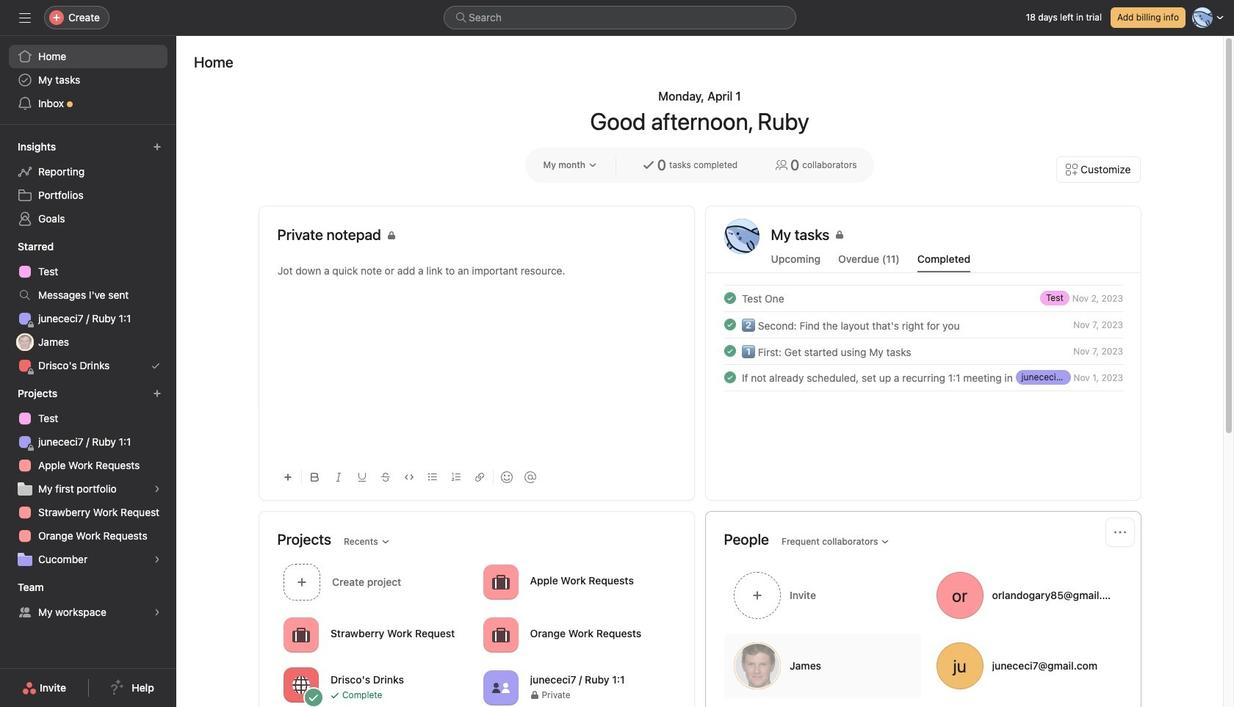 Task type: describe. For each thing, give the bounding box(es) containing it.
insert an object image
[[283, 473, 292, 482]]

view profile image
[[724, 219, 759, 254]]

teams element
[[0, 574, 176, 627]]

completed checkbox for third list item from the bottom of the page
[[721, 316, 739, 334]]

completed checkbox for first list item from the top
[[721, 289, 739, 307]]

3 list item from the top
[[706, 338, 1140, 364]]

strikethrough image
[[381, 473, 390, 482]]

global element
[[0, 36, 176, 124]]

1 list item from the top
[[706, 285, 1140, 311]]

completed image
[[721, 289, 739, 307]]

projects element
[[0, 381, 176, 574]]

0 horizontal spatial briefcase image
[[292, 626, 310, 644]]

new insights image
[[153, 143, 162, 151]]

see details, my workspace image
[[153, 608, 162, 617]]

bold image
[[310, 473, 319, 482]]

see details, cucomber image
[[153, 555, 162, 564]]

emoji image
[[501, 472, 512, 483]]

globe image
[[292, 676, 310, 694]]

actions image
[[1114, 527, 1126, 538]]

completed checkbox for 4th list item from the top
[[721, 369, 739, 386]]



Task type: vqa. For each thing, say whether or not it's contained in the screenshot.
Numbered List icon
yes



Task type: locate. For each thing, give the bounding box(es) containing it.
2 vertical spatial completed checkbox
[[721, 369, 739, 386]]

toolbar
[[277, 461, 675, 494]]

see details, my first portfolio image
[[153, 485, 162, 494]]

at mention image
[[524, 472, 536, 483]]

underline image
[[357, 473, 366, 482]]

0 vertical spatial briefcase image
[[491, 573, 509, 591]]

3 completed image from the top
[[721, 369, 739, 386]]

1 completed image from the top
[[721, 316, 739, 334]]

2 vertical spatial completed image
[[721, 369, 739, 386]]

briefcase image
[[491, 626, 509, 644]]

2 list item from the top
[[706, 311, 1140, 338]]

briefcase image up briefcase image
[[491, 573, 509, 591]]

Completed checkbox
[[721, 342, 739, 360]]

new project or portfolio image
[[153, 389, 162, 398]]

bulleted list image
[[428, 473, 437, 482]]

numbered list image
[[451, 473, 460, 482]]

1 vertical spatial completed checkbox
[[721, 316, 739, 334]]

completed image down completed image
[[721, 342, 739, 360]]

code image
[[404, 473, 413, 482]]

completed image up completed option at the right of the page
[[721, 316, 739, 334]]

hide sidebar image
[[19, 12, 31, 24]]

1 vertical spatial briefcase image
[[292, 626, 310, 644]]

1 vertical spatial completed image
[[721, 342, 739, 360]]

Completed checkbox
[[721, 289, 739, 307], [721, 316, 739, 334], [721, 369, 739, 386]]

link image
[[475, 473, 484, 482]]

briefcase image up globe icon
[[292, 626, 310, 644]]

0 vertical spatial completed image
[[721, 316, 739, 334]]

4 list item from the top
[[706, 364, 1140, 391]]

insights element
[[0, 134, 176, 234]]

0 vertical spatial completed checkbox
[[721, 289, 739, 307]]

1 completed checkbox from the top
[[721, 289, 739, 307]]

completed image
[[721, 316, 739, 334], [721, 342, 739, 360], [721, 369, 739, 386]]

briefcase image
[[491, 573, 509, 591], [292, 626, 310, 644]]

1 horizontal spatial briefcase image
[[491, 573, 509, 591]]

people image
[[491, 679, 509, 697]]

3 completed checkbox from the top
[[721, 369, 739, 386]]

starred element
[[0, 234, 176, 381]]

list box
[[444, 6, 796, 29]]

italics image
[[334, 473, 343, 482]]

2 completed checkbox from the top
[[721, 316, 739, 334]]

2 completed image from the top
[[721, 342, 739, 360]]

list item
[[706, 285, 1140, 311], [706, 311, 1140, 338], [706, 338, 1140, 364], [706, 364, 1140, 391]]

completed image down completed option at the right of the page
[[721, 369, 739, 386]]



